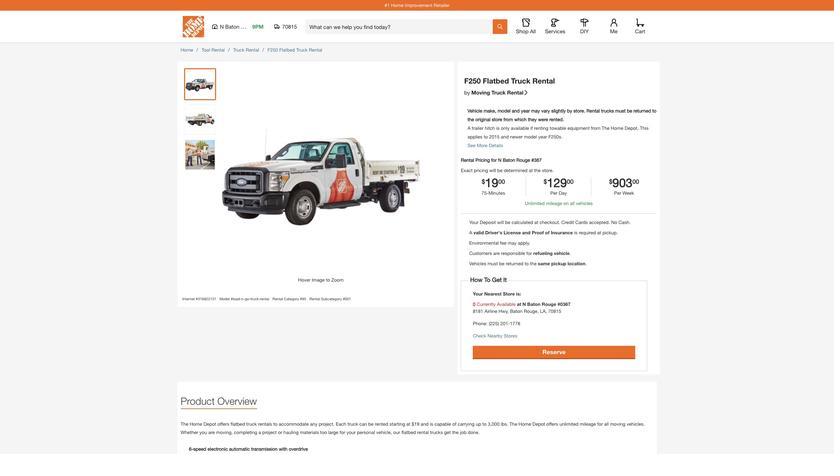 Task type: describe. For each thing, give the bounding box(es) containing it.
diy
[[581, 28, 589, 34]]

6-
[[189, 446, 193, 452]]

starting
[[390, 421, 405, 427]]

9pm
[[252, 23, 264, 30]]

2 depot from the left
[[533, 421, 545, 427]]

1 offers from the left
[[218, 421, 229, 427]]

129
[[547, 175, 567, 190]]

make,
[[484, 108, 497, 113]]

and inside the home depot offers flatbed truck rentals to accommodate any project. each truck can be rented starting at $19 and is capable of carrying up to 3,000 lbs. the home depot offers unlimited mileage for all moving vehicles. whether you are moving, completing a project or hauling materials too large for your personal vehicle, our flatbed rental trucks get the job done.
[[421, 421, 429, 427]]

129 dollars and 00 cents element containing 00
[[567, 177, 574, 188]]

moving,
[[216, 430, 233, 435]]

per week
[[614, 190, 634, 196]]

75-minutes
[[482, 190, 505, 196]]

00 for 19
[[499, 178, 505, 185]]

rouge left la
[[524, 308, 538, 314]]

check nearby stores
[[473, 333, 518, 339]]

renting
[[534, 125, 549, 131]]

it
[[504, 276, 507, 283]]

0 vertical spatial of
[[545, 230, 550, 235]]

1 horizontal spatial from
[[591, 125, 601, 131]]

per day
[[551, 190, 567, 196]]

1 vertical spatial is
[[574, 230, 578, 235]]

trailer
[[472, 125, 484, 131]]

903
[[613, 175, 633, 190]]

nearby
[[488, 333, 503, 339]]

1 truck from the left
[[246, 421, 257, 427]]

unlimited mileage on all vehicles
[[525, 200, 593, 206]]

license
[[504, 230, 521, 235]]

zoom
[[332, 277, 344, 283]]

credit
[[562, 219, 574, 225]]

n-
[[241, 297, 245, 301]]

trucks inside vehicle make, model and year may vary slightly by store. rental trucks must be returned to the original store from which they were rented. a trailer hitch is only available if renting towable equipment from the home depot. this applies to 2015 and newer model year f250s. see more details
[[601, 108, 614, 113]]

1 horizontal spatial the
[[510, 421, 518, 427]]

1 vertical spatial a
[[469, 230, 472, 235]]

product
[[181, 395, 215, 407]]

be down responsible
[[499, 261, 505, 266]]

$ for 903
[[609, 178, 613, 185]]

model
[[220, 297, 230, 301]]

too
[[320, 430, 327, 435]]

1 vertical spatial flatbed
[[402, 430, 416, 435]]

currently
[[477, 301, 496, 307]]

by inside vehicle make, model and year may vary slightly by store. rental trucks must be returned to the original store from which they were rented. a trailer hitch is only available if renting towable equipment from the home depot. this applies to 2015 and newer model year f250s. see more details
[[567, 108, 572, 113]]

insurance
[[551, 230, 573, 235]]

shop all button
[[516, 19, 537, 35]]

1 vertical spatial may
[[508, 240, 517, 246]]

1778
[[510, 321, 521, 326]]

per for 129
[[551, 190, 558, 196]]

0 horizontal spatial returned
[[506, 261, 524, 266]]

unlimited
[[525, 200, 545, 206]]

internet # 316822131 model # load-n-go-truck-rental rental category # 95 rental subcategory # 001
[[182, 297, 351, 301]]

70815 inside 0 currently available at n baton rouge # 0367 8181 airline hwy , baton rouge , la , 70815
[[549, 308, 561, 314]]

truck down "n baton rouge"
[[233, 47, 245, 53]]

your for your deposit will be calculated at checkout. credit cards accepted. no cash.
[[469, 219, 479, 225]]

moving truck rental
[[472, 89, 524, 95]]

1 horizontal spatial flatbed
[[483, 77, 509, 85]]

0 vertical spatial flatbed
[[279, 47, 295, 53]]

cart
[[635, 28, 646, 34]]

home right lbs.
[[519, 421, 531, 427]]

moving
[[472, 89, 490, 95]]

speed
[[193, 446, 206, 452]]

no
[[612, 219, 618, 225]]

1 vertical spatial f250 flatbed truck rental
[[464, 77, 555, 85]]

is inside vehicle make, model and year may vary slightly by store. rental trucks must be returned to the original store from which they were rented. a trailer hitch is only available if renting towable equipment from the home depot. this applies to 2015 and newer model year f250s. see more details
[[497, 125, 500, 131]]

0 horizontal spatial n
[[220, 23, 224, 30]]

0 horizontal spatial flatbed
[[231, 421, 245, 427]]

(225)
[[489, 321, 499, 326]]

0 horizontal spatial year
[[521, 108, 530, 113]]

checkout.
[[540, 219, 560, 225]]

determined
[[504, 167, 528, 173]]

0 horizontal spatial f250 flatbed truck rental
[[268, 47, 322, 53]]

truck-
[[251, 297, 260, 301]]

0 vertical spatial are
[[494, 250, 500, 256]]

at down accepted.
[[598, 230, 602, 235]]

services
[[545, 28, 566, 34]]

for left "moving"
[[598, 421, 603, 427]]

will for pricing
[[490, 167, 496, 173]]

home inside vehicle make, model and year may vary slightly by store. rental trucks must be returned to the original store from which they were rented. a trailer hitch is only available if renting towable equipment from the home depot. this applies to 2015 and newer model year f250s. see more details
[[611, 125, 624, 131]]

large
[[328, 430, 339, 435]]

1 horizontal spatial .
[[586, 261, 587, 266]]

0 vertical spatial all
[[570, 200, 575, 206]]

mileage inside the home depot offers flatbed truck rentals to accommodate any project. each truck can be rented starting at $19 and is capable of carrying up to 3,000 lbs. the home depot offers unlimited mileage for all moving vehicles. whether you are moving, completing a project or hauling materials too large for your personal vehicle, our flatbed rental trucks get the job done.
[[580, 421, 596, 427]]

rouge up determined
[[517, 157, 530, 163]]

at inside the home depot offers flatbed truck rentals to accommodate any project. each truck can be rented starting at $19 and is capable of carrying up to 3,000 lbs. the home depot offers unlimited mileage for all moving vehicles. whether you are moving, completing a project or hauling materials too large for your personal vehicle, our flatbed rental trucks get the job done.
[[407, 421, 411, 427]]

capable
[[435, 421, 451, 427]]

be down rental pricing for n baton rouge # 367 at the right
[[498, 167, 503, 173]]

to
[[484, 276, 491, 283]]

required
[[579, 230, 596, 235]]

be inside vehicle make, model and year may vary slightly by store. rental trucks must be returned to the original store from which they were rented. a trailer hitch is only available if renting towable equipment from the home depot. this applies to 2015 and newer model year f250s. see more details
[[627, 108, 633, 113]]

done.
[[468, 430, 480, 435]]

responsible
[[501, 250, 525, 256]]

0 horizontal spatial rental
[[260, 297, 269, 301]]

367
[[534, 157, 542, 163]]

00 for 129
[[567, 178, 574, 185]]

project.
[[319, 421, 335, 427]]

valid
[[474, 230, 484, 235]]

overview
[[218, 395, 257, 407]]

carrying
[[458, 421, 475, 427]]

1 horizontal spatial year
[[539, 134, 547, 139]]

#1 home improvement retailer
[[385, 2, 450, 8]]

# inside 0 currently available at n baton rouge # 0367 8181 airline hwy , baton rouge , la , 70815
[[558, 301, 560, 307]]

$ for 129
[[544, 178, 547, 185]]

tool rental link
[[202, 47, 225, 53]]

up
[[476, 421, 481, 427]]

truck rental link
[[233, 47, 259, 53]]

load n go flatbed truck large 01 a.0 image
[[185, 70, 215, 99]]

your deposit will be calculated at checkout. credit cards accepted. no cash.
[[469, 219, 631, 225]]

must inside vehicle make, model and year may vary slightly by store. rental trucks must be returned to the original store from which they were rented. a trailer hitch is only available if renting towable equipment from the home depot. this applies to 2015 and newer model year f250s. see more details
[[616, 108, 626, 113]]

0367
[[560, 301, 571, 307]]

19 dollars and 00 cents element containing $
[[482, 177, 485, 188]]

slightly
[[552, 108, 566, 113]]

exact
[[461, 167, 473, 173]]

vehicle make, model and year may vary slightly by store. rental trucks must be returned to the original store from which they were rented. a trailer hitch is only available if renting towable equipment from the home depot. this applies to 2015 and newer model year f250s. see more details
[[468, 108, 657, 148]]

accepted.
[[589, 219, 610, 225]]

baton up la
[[528, 301, 541, 307]]

towable
[[550, 125, 566, 131]]

accommodate
[[279, 421, 309, 427]]

and up which
[[512, 108, 520, 113]]

store
[[492, 116, 502, 122]]

rental inside vehicle make, model and year may vary slightly by store. rental trucks must be returned to the original store from which they were rented. a trailer hitch is only available if renting towable equipment from the home depot. this applies to 2015 and newer model year f250s. see more details
[[587, 108, 600, 113]]

0 horizontal spatial mileage
[[546, 200, 562, 206]]

rental inside the home depot offers flatbed truck rentals to accommodate any project. each truck can be rented starting at $19 and is capable of carrying up to 3,000 lbs. the home depot offers unlimited mileage for all moving vehicles. whether you are moving, completing a project or hauling materials too large for your personal vehicle, our flatbed rental trucks get the job done.
[[417, 430, 429, 435]]

customers
[[469, 250, 492, 256]]

the down 367
[[534, 167, 541, 173]]

baton up exact pricing will be determined at the store.
[[503, 157, 515, 163]]

0 vertical spatial .
[[570, 250, 571, 256]]

0 vertical spatial by
[[464, 89, 470, 95]]

reserve button
[[473, 346, 636, 358]]

reserve
[[543, 349, 566, 356]]

shop all
[[516, 28, 536, 34]]

1 horizontal spatial model
[[524, 134, 537, 139]]

home up whether
[[190, 421, 202, 427]]

same
[[538, 261, 550, 266]]

the inside vehicle make, model and year may vary slightly by store. rental trucks must be returned to the original store from which they were rented. a trailer hitch is only available if renting towable equipment from the home depot. this applies to 2015 and newer model year f250s. see more details
[[468, 116, 474, 122]]

environmental fee may apply.
[[469, 240, 531, 246]]

hover
[[298, 277, 311, 283]]

subcategory
[[321, 297, 342, 301]]

00 for 903
[[633, 178, 639, 185]]

get
[[444, 430, 451, 435]]

19
[[485, 175, 499, 190]]

0 vertical spatial f250
[[268, 47, 278, 53]]

19 dollars and 00 cents element containing 00
[[499, 177, 505, 188]]

materials
[[300, 430, 319, 435]]

project
[[262, 430, 277, 435]]

you
[[200, 430, 207, 435]]

903 dollars and 00 cents element containing 00
[[633, 177, 639, 188]]

more
[[477, 142, 488, 148]]

home right #1
[[391, 2, 404, 8]]

f250s.
[[549, 134, 563, 139]]



Task type: locate. For each thing, give the bounding box(es) containing it.
1 vertical spatial must
[[488, 261, 498, 266]]

and up apply.
[[522, 230, 531, 235]]

will for deposit
[[497, 219, 504, 225]]

load n go flatbed truck large 02 a.1 image
[[185, 105, 215, 134]]

the left job
[[452, 430, 459, 435]]

n inside 0 currently available at n baton rouge # 0367 8181 airline hwy , baton rouge , la , 70815
[[523, 301, 526, 307]]

0 horizontal spatial store.
[[542, 167, 554, 173]]

. up location
[[570, 250, 571, 256]]

1 00 from the left
[[499, 178, 505, 185]]

0 vertical spatial mileage
[[546, 200, 562, 206]]

70815 up f250 flatbed truck rental link
[[282, 23, 297, 30]]

0 horizontal spatial the
[[181, 421, 188, 427]]

vehicles
[[469, 261, 487, 266]]

00 inside $ 903 00
[[633, 178, 639, 185]]

70815 right la
[[549, 308, 561, 314]]

1 vertical spatial year
[[539, 134, 547, 139]]

95
[[302, 297, 306, 301]]

f250 flatbed truck rental up moving truck rental
[[464, 77, 555, 85]]

or
[[278, 430, 282, 435]]

1 horizontal spatial depot
[[533, 421, 545, 427]]

unlimited
[[560, 421, 579, 427]]

$19
[[412, 421, 420, 427]]

flatbed up completing
[[231, 421, 245, 427]]

may right fee
[[508, 240, 517, 246]]

0 horizontal spatial 70815
[[282, 23, 297, 30]]

1 vertical spatial by
[[567, 108, 572, 113]]

baton down the 'available'
[[510, 308, 523, 314]]

2 offers from the left
[[547, 421, 558, 427]]

1 horizontal spatial n
[[498, 157, 502, 163]]

1 horizontal spatial will
[[497, 219, 504, 225]]

rouge up la
[[542, 301, 557, 307]]

rouge up truck rental
[[241, 23, 257, 30]]

job
[[460, 430, 467, 435]]

hover image to zoom link
[[221, 77, 421, 283]]

a left the trailer
[[468, 125, 471, 131]]

0 horizontal spatial .
[[570, 250, 571, 256]]

0 vertical spatial 70815
[[282, 23, 297, 30]]

0 horizontal spatial ,
[[508, 308, 509, 314]]

whether
[[181, 430, 198, 435]]

0 horizontal spatial from
[[504, 116, 513, 122]]

1 horizontal spatial mileage
[[580, 421, 596, 427]]

me
[[610, 28, 618, 34]]

be up depot.
[[627, 108, 633, 113]]

2015
[[489, 134, 500, 139]]

2 vertical spatial is
[[430, 421, 433, 427]]

cash.
[[619, 219, 631, 225]]

per left day
[[551, 190, 558, 196]]

for up vehicles must be returned to the same pickup location . at the right bottom
[[527, 250, 532, 256]]

of right "capable"
[[453, 421, 457, 427]]

day
[[559, 190, 567, 196]]

0 horizontal spatial by
[[464, 89, 470, 95]]

75-
[[482, 190, 489, 196]]

0 vertical spatial rental
[[260, 297, 269, 301]]

$ 129 00
[[544, 175, 574, 190]]

0 horizontal spatial f250
[[268, 47, 278, 53]]

1 depot from the left
[[204, 421, 216, 427]]

be right can
[[368, 421, 374, 427]]

the left same
[[530, 261, 537, 266]]

0 horizontal spatial trucks
[[430, 430, 443, 435]]

home left tool
[[181, 47, 193, 53]]

1 horizontal spatial $
[[544, 178, 547, 185]]

a
[[259, 430, 261, 435]]

flatbed down 70815 'button'
[[279, 47, 295, 53]]

may inside vehicle make, model and year may vary slightly by store. rental trucks must be returned to the original store from which they were rented. a trailer hitch is only available if renting towable equipment from the home depot. this applies to 2015 and newer model year f250s. see more details
[[531, 108, 540, 113]]

1 horizontal spatial ,
[[538, 308, 539, 314]]

1 horizontal spatial rental
[[417, 430, 429, 435]]

nearest
[[484, 291, 502, 297]]

and down only
[[501, 134, 509, 139]]

00
[[499, 178, 505, 185], [567, 178, 574, 185], [633, 178, 639, 185]]

6-speed electronic automatic transmission with overdrive
[[189, 446, 308, 452]]

1 vertical spatial f250
[[464, 77, 481, 85]]

the inside the home depot offers flatbed truck rentals to accommodate any project. each truck can be rented starting at $19 and is capable of carrying up to 3,000 lbs. the home depot offers unlimited mileage for all moving vehicles. whether you are moving, completing a project or hauling materials too large for your personal vehicle, our flatbed rental trucks get the job done.
[[452, 430, 459, 435]]

at inside 0 currently available at n baton rouge # 0367 8181 airline hwy , baton rouge , la , 70815
[[517, 301, 521, 307]]

316822131
[[198, 297, 216, 301]]

1 vertical spatial model
[[524, 134, 537, 139]]

home link
[[181, 47, 193, 53]]

this
[[640, 125, 649, 131]]

3 , from the left
[[546, 308, 547, 314]]

depot.
[[625, 125, 639, 131]]

which
[[515, 116, 527, 122]]

store. inside vehicle make, model and year may vary slightly by store. rental trucks must be returned to the original store from which they were rented. a trailer hitch is only available if renting towable equipment from the home depot. this applies to 2015 and newer model year f250s. see more details
[[574, 108, 586, 113]]

$ for 19
[[482, 178, 485, 185]]

a left 'valid'
[[469, 230, 472, 235]]

truck up completing
[[246, 421, 257, 427]]

1 vertical spatial mileage
[[580, 421, 596, 427]]

0 vertical spatial from
[[504, 116, 513, 122]]

0 horizontal spatial truck
[[246, 421, 257, 427]]

baton left 9pm
[[225, 23, 240, 30]]

129 dollars and 00 cents element containing $
[[544, 177, 547, 188]]

your for your nearest store is:
[[473, 291, 483, 297]]

how
[[470, 276, 483, 283]]

00 up week
[[633, 178, 639, 185]]

1 vertical spatial trucks
[[430, 430, 443, 435]]

all inside the home depot offers flatbed truck rentals to accommodate any project. each truck can be rented starting at $19 and is capable of carrying up to 3,000 lbs. the home depot offers unlimited mileage for all moving vehicles. whether you are moving, completing a project or hauling materials too large for your personal vehicle, our flatbed rental trucks get the job done.
[[604, 421, 609, 427]]

tool rental
[[202, 47, 225, 53]]

of
[[545, 230, 550, 235], [453, 421, 457, 427]]

from right equipment
[[591, 125, 601, 131]]

2 $ from the left
[[544, 178, 547, 185]]

00 inside $ 19 00
[[499, 178, 505, 185]]

0 horizontal spatial are
[[208, 430, 215, 435]]

00 inside $ 129 00
[[567, 178, 574, 185]]

0 horizontal spatial model
[[498, 108, 511, 113]]

0 vertical spatial is
[[497, 125, 500, 131]]

load n go flatbed truck large 03 a.2 image
[[185, 140, 215, 170]]

rental right go-
[[260, 297, 269, 301]]

rental
[[212, 47, 225, 53], [246, 47, 259, 53], [309, 47, 322, 53], [533, 77, 555, 85], [507, 89, 524, 95], [587, 108, 600, 113], [461, 157, 474, 163], [273, 297, 283, 301], [310, 297, 320, 301]]

original
[[476, 116, 491, 122]]

are right you
[[208, 430, 215, 435]]

offers
[[218, 421, 229, 427], [547, 421, 558, 427]]

truck right the moving
[[492, 89, 506, 95]]

the right lbs.
[[510, 421, 518, 427]]

year
[[521, 108, 530, 113], [539, 134, 547, 139]]

calculated
[[512, 219, 533, 225]]

the down the vehicle
[[468, 116, 474, 122]]

returned up this
[[634, 108, 651, 113]]

1 horizontal spatial flatbed
[[402, 430, 416, 435]]

home left depot.
[[611, 125, 624, 131]]

0 horizontal spatial per
[[551, 190, 558, 196]]

n up tool rental link
[[220, 23, 224, 30]]

store. up equipment
[[574, 108, 586, 113]]

f250 down 70815 'button'
[[268, 47, 278, 53]]

$ 903 00
[[609, 175, 639, 190]]

truck up your
[[348, 421, 358, 427]]

1 horizontal spatial of
[[545, 230, 550, 235]]

001
[[345, 297, 351, 301]]

0 vertical spatial will
[[490, 167, 496, 173]]

$ 19 00
[[482, 175, 505, 190]]

offers up the moving,
[[218, 421, 229, 427]]

What can we help you find today? search field
[[310, 20, 493, 34]]

rouge
[[241, 23, 257, 30], [517, 157, 530, 163], [542, 301, 557, 307], [524, 308, 538, 314]]

electronic
[[208, 446, 228, 452]]

2 per from the left
[[614, 190, 622, 196]]

n right the 'available'
[[523, 301, 526, 307]]

customers are responsible for refueling vehicle .
[[469, 250, 571, 256]]

mileage down per day at the right top of page
[[546, 200, 562, 206]]

see more details link
[[468, 142, 503, 148]]

1 horizontal spatial returned
[[634, 108, 651, 113]]

0 vertical spatial must
[[616, 108, 626, 113]]

2 horizontal spatial $
[[609, 178, 613, 185]]

1 vertical spatial from
[[591, 125, 601, 131]]

must up depot.
[[616, 108, 626, 113]]

a inside vehicle make, model and year may vary slightly by store. rental trucks must be returned to the original store from which they were rented. a trailer hitch is only available if renting towable equipment from the home depot. this applies to 2015 and newer model year f250s. see more details
[[468, 125, 471, 131]]

are
[[494, 250, 500, 256], [208, 430, 215, 435]]

flatbed up moving truck rental
[[483, 77, 509, 85]]

any
[[310, 421, 318, 427]]

phone: (225) 201-1778
[[473, 321, 521, 326]]

will right pricing
[[490, 167, 496, 173]]

year down the renting
[[539, 134, 547, 139]]

n up exact pricing will be determined at the store.
[[498, 157, 502, 163]]

2 horizontal spatial 00
[[633, 178, 639, 185]]

phone:
[[473, 321, 488, 326]]

the home depot logo image
[[183, 16, 204, 37]]

for right the pricing
[[491, 157, 497, 163]]

may
[[531, 108, 540, 113], [508, 240, 517, 246]]

model
[[498, 108, 511, 113], [524, 134, 537, 139]]

0
[[473, 301, 476, 307]]

0 vertical spatial may
[[531, 108, 540, 113]]

0 vertical spatial f250 flatbed truck rental
[[268, 47, 322, 53]]

per for 903
[[614, 190, 622, 196]]

1 horizontal spatial trucks
[[601, 108, 614, 113]]

0 vertical spatial flatbed
[[231, 421, 245, 427]]

1 vertical spatial n
[[498, 157, 502, 163]]

903 dollars and 00 cents element containing $
[[609, 177, 613, 188]]

and right $19
[[421, 421, 429, 427]]

$ inside $ 19 00
[[482, 178, 485, 185]]

from up only
[[504, 116, 513, 122]]

2 horizontal spatial ,
[[546, 308, 547, 314]]

depot
[[204, 421, 216, 427], [533, 421, 545, 427]]

1 horizontal spatial store.
[[574, 108, 586, 113]]

1 vertical spatial flatbed
[[483, 77, 509, 85]]

be inside the home depot offers flatbed truck rentals to accommodate any project. each truck can be rented starting at $19 and is capable of carrying up to 3,000 lbs. the home depot offers unlimited mileage for all moving vehicles. whether you are moving, completing a project or hauling materials too large for your personal vehicle, our flatbed rental trucks get the job done.
[[368, 421, 374, 427]]

1 per from the left
[[551, 190, 558, 196]]

$ inside $ 129 00
[[544, 178, 547, 185]]

completing
[[234, 430, 257, 435]]

1 vertical spatial store.
[[542, 167, 554, 173]]

. right "pickup"
[[586, 261, 587, 266]]

1 vertical spatial all
[[604, 421, 609, 427]]

your up 'valid'
[[469, 219, 479, 225]]

3 00 from the left
[[633, 178, 639, 185]]

vary
[[542, 108, 550, 113]]

0 horizontal spatial must
[[488, 261, 498, 266]]

trucks inside the home depot offers flatbed truck rentals to accommodate any project. each truck can be rented starting at $19 and is capable of carrying up to 3,000 lbs. the home depot offers unlimited mileage for all moving vehicles. whether you are moving, completing a project or hauling materials too large for your personal vehicle, our flatbed rental trucks get the job done.
[[430, 430, 443, 435]]

1 vertical spatial rental
[[417, 430, 429, 435]]

available
[[511, 125, 529, 131]]

at down the is:
[[517, 301, 521, 307]]

depot left unlimited
[[533, 421, 545, 427]]

is left "capable"
[[430, 421, 433, 427]]

all right on
[[570, 200, 575, 206]]

rental pricing for n baton rouge # 367
[[461, 157, 542, 163]]

1 horizontal spatial must
[[616, 108, 626, 113]]

1 $ from the left
[[482, 178, 485, 185]]

1 horizontal spatial all
[[604, 421, 609, 427]]

store
[[503, 291, 515, 297]]

are down environmental fee may apply.
[[494, 250, 500, 256]]

is left only
[[497, 125, 500, 131]]

your
[[347, 430, 356, 435]]

is inside the home depot offers flatbed truck rentals to accommodate any project. each truck can be rented starting at $19 and is capable of carrying up to 3,000 lbs. the home depot offers unlimited mileage for all moving vehicles. whether you are moving, completing a project or hauling materials too large for your personal vehicle, our flatbed rental trucks get the job done.
[[430, 421, 433, 427]]

1 horizontal spatial per
[[614, 190, 622, 196]]

are inside the home depot offers flatbed truck rentals to accommodate any project. each truck can be rented starting at $19 and is capable of carrying up to 3,000 lbs. the home depot offers unlimited mileage for all moving vehicles. whether you are moving, completing a project or hauling materials too large for your personal vehicle, our flatbed rental trucks get the job done.
[[208, 430, 215, 435]]

2 truck from the left
[[348, 421, 358, 427]]

mileage right unlimited
[[580, 421, 596, 427]]

00 up on
[[567, 178, 574, 185]]

vehicles must be returned to the same pickup location .
[[469, 261, 587, 266]]

will up driver's
[[497, 219, 504, 225]]

0 horizontal spatial is
[[430, 421, 433, 427]]

see
[[468, 142, 476, 148]]

1 horizontal spatial f250
[[464, 77, 481, 85]]

0 horizontal spatial offers
[[218, 421, 229, 427]]

apply.
[[518, 240, 531, 246]]

19 dollars and 00 cents element
[[461, 175, 526, 190], [485, 175, 499, 190], [482, 177, 485, 188], [499, 177, 505, 188]]

0 vertical spatial your
[[469, 219, 479, 225]]

8181
[[473, 308, 483, 314]]

may up they
[[531, 108, 540, 113]]

model down if
[[524, 134, 537, 139]]

the up whether
[[181, 421, 188, 427]]

1 horizontal spatial is
[[497, 125, 500, 131]]

2 horizontal spatial is
[[574, 230, 578, 235]]

f250 flatbed truck rental down 70815 'button'
[[268, 47, 322, 53]]

diy button
[[574, 19, 595, 35]]

1 horizontal spatial 00
[[567, 178, 574, 185]]

00 down exact pricing will be determined at the store.
[[499, 178, 505, 185]]

if
[[531, 125, 533, 131]]

model up store
[[498, 108, 511, 113]]

f250 up the moving
[[464, 77, 481, 85]]

how to get it
[[469, 276, 509, 283]]

0 vertical spatial returned
[[634, 108, 651, 113]]

70815
[[282, 23, 297, 30], [549, 308, 561, 314]]

0 vertical spatial year
[[521, 108, 530, 113]]

of inside the home depot offers flatbed truck rentals to accommodate any project. each truck can be rented starting at $19 and is capable of carrying up to 3,000 lbs. the home depot offers unlimited mileage for all moving vehicles. whether you are moving, completing a project or hauling materials too large for your personal vehicle, our flatbed rental trucks get the job done.
[[453, 421, 457, 427]]

all left "moving"
[[604, 421, 609, 427]]

n baton rouge
[[220, 23, 257, 30]]

1 vertical spatial will
[[497, 219, 504, 225]]

transmission
[[251, 446, 278, 452]]

at up proof
[[535, 219, 539, 225]]

exact pricing will be determined at the store.
[[461, 167, 554, 173]]

the home depot offers flatbed truck rentals to accommodate any project. each truck can be rented starting at $19 and is capable of carrying up to 3,000 lbs. the home depot offers unlimited mileage for all moving vehicles. whether you are moving, completing a project or hauling materials too large for your personal vehicle, our flatbed rental trucks get the job done.
[[181, 421, 645, 435]]

store. up 129
[[542, 167, 554, 173]]

at left $19
[[407, 421, 411, 427]]

rentals
[[258, 421, 272, 427]]

1 horizontal spatial 70815
[[549, 308, 561, 314]]

depot up you
[[204, 421, 216, 427]]

is:
[[516, 291, 521, 297]]

1 horizontal spatial are
[[494, 250, 500, 256]]

a
[[468, 125, 471, 131], [469, 230, 472, 235]]

la
[[540, 308, 546, 314]]

129 dollars and 00 cents element
[[526, 175, 591, 190], [547, 175, 567, 190], [544, 177, 547, 188], [567, 177, 574, 188]]

your
[[469, 219, 479, 225], [473, 291, 483, 297]]

1 horizontal spatial truck
[[348, 421, 358, 427]]

0 vertical spatial trucks
[[601, 108, 614, 113]]

0 vertical spatial store.
[[574, 108, 586, 113]]

your nearest store is:
[[473, 291, 521, 297]]

3 $ from the left
[[609, 178, 613, 185]]

0 currently available at n baton rouge # 0367 8181 airline hwy , baton rouge , la , 70815
[[473, 301, 571, 314]]

the left depot.
[[602, 125, 610, 131]]

903 dollars and 00 cents element
[[592, 175, 657, 190], [613, 175, 633, 190], [609, 177, 613, 188], [633, 177, 639, 188]]

year up which
[[521, 108, 530, 113]]

0 horizontal spatial flatbed
[[279, 47, 295, 53]]

proof
[[532, 230, 544, 235]]

minutes
[[489, 190, 505, 196]]

moving
[[610, 421, 626, 427]]

truck rental
[[233, 47, 259, 53]]

rental down $19
[[417, 430, 429, 435]]

flatbed down $19
[[402, 430, 416, 435]]

2 00 from the left
[[567, 178, 574, 185]]

at right determined
[[529, 167, 533, 173]]

applies
[[468, 134, 483, 139]]

the inside vehicle make, model and year may vary slightly by store. rental trucks must be returned to the original store from which they were rented. a trailer hitch is only available if renting towable equipment from the home depot. this applies to 2015 and newer model year f250s. see more details
[[602, 125, 610, 131]]

by left the moving
[[464, 89, 470, 95]]

pickup
[[552, 261, 567, 266]]

your up 0
[[473, 291, 483, 297]]

0 vertical spatial n
[[220, 23, 224, 30]]

per left week
[[614, 190, 622, 196]]

by right slightly
[[567, 108, 572, 113]]

must right vehicles
[[488, 261, 498, 266]]

lbs.
[[501, 421, 508, 427]]

returned inside vehicle make, model and year may vary slightly by store. rental trucks must be returned to the original store from which they were rented. a trailer hitch is only available if renting towable equipment from the home depot. this applies to 2015 and newer model year f250s. see more details
[[634, 108, 651, 113]]

0 horizontal spatial depot
[[204, 421, 216, 427]]

be up license
[[505, 219, 511, 225]]

2 horizontal spatial the
[[602, 125, 610, 131]]

70815 inside 'button'
[[282, 23, 297, 30]]

2 vertical spatial n
[[523, 301, 526, 307]]

0 horizontal spatial will
[[490, 167, 496, 173]]

hitch
[[485, 125, 495, 131]]

for down 'each'
[[340, 430, 345, 435]]

truck down 70815 'button'
[[296, 47, 308, 53]]

product overview
[[181, 395, 257, 407]]

vehicles
[[576, 200, 593, 206]]

truck up moving truck rental
[[511, 77, 531, 85]]

of right proof
[[545, 230, 550, 235]]

1 horizontal spatial offers
[[547, 421, 558, 427]]

offers left unlimited
[[547, 421, 558, 427]]

1 vertical spatial 70815
[[549, 308, 561, 314]]

2 , from the left
[[538, 308, 539, 314]]

1 , from the left
[[508, 308, 509, 314]]

$ inside $ 903 00
[[609, 178, 613, 185]]

0 vertical spatial a
[[468, 125, 471, 131]]

returned down responsible
[[506, 261, 524, 266]]



Task type: vqa. For each thing, say whether or not it's contained in the screenshot.
the Recommended associated with Game changer [This review was collected as part of a promotion.] Great topper. So glad I purchased. Quick shipping and it was on sale!
no



